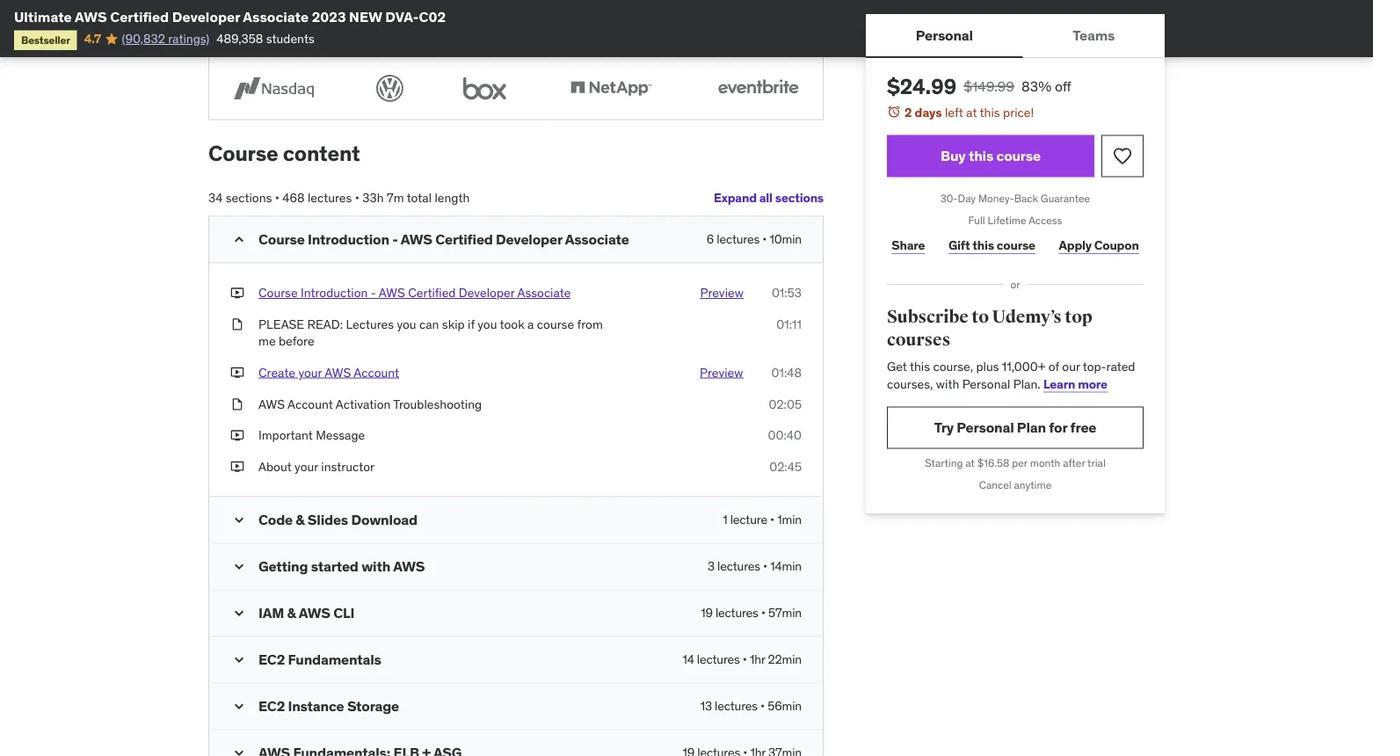Task type: vqa. For each thing, say whether or not it's contained in the screenshot.
this
yes



Task type: describe. For each thing, give the bounding box(es) containing it.
getting started with aws
[[258, 557, 425, 575]]

course inside please read: lectures you can skip if you took a course from me before
[[537, 316, 574, 332]]

1
[[723, 512, 728, 528]]

1 course introduction - aws certified developer associate from the top
[[258, 230, 629, 248]]

took
[[500, 316, 525, 332]]

aws left cli
[[299, 604, 330, 622]]

ec2 fundamentals
[[258, 650, 381, 668]]

get this course, plus 11,000+ of our top-rated courses, with personal plan.
[[887, 359, 1135, 392]]

bestseller
[[21, 33, 70, 47]]

wishlist image
[[1112, 146, 1133, 167]]

this for get
[[910, 359, 930, 374]]

course,
[[933, 359, 973, 374]]

6
[[707, 231, 714, 247]]

• for ec2 fundamentals
[[743, 652, 747, 667]]

your for aws
[[298, 365, 322, 380]]

learn more link for rated
[[1044, 376, 1108, 392]]

lectures right 468
[[308, 190, 352, 206]]

1 vertical spatial for
[[1049, 418, 1067, 436]]

more for get this course, plus 11,000+ of our top-rated courses, with personal plan.
[[1078, 376, 1108, 392]]

4.7
[[84, 31, 101, 47]]

1 lecture • 1min
[[723, 512, 802, 528]]

back
[[1014, 192, 1038, 205]]

coupon
[[1094, 237, 1139, 253]]

course inside 'button'
[[258, 285, 298, 301]]

top- inside get this course, plus 11,000+ of our top-rated courses, with personal plan.
[[1083, 359, 1106, 374]]

lecture
[[730, 512, 767, 528]]

access
[[1029, 214, 1062, 227]]

new
[[349, 7, 382, 25]]

with inside get this course, plus 11,000+ of our top-rated courses, with personal plan.
[[936, 376, 959, 392]]

1 vertical spatial certified
[[435, 230, 493, 248]]

of inside get this course, plus 11,000+ of our top-rated courses, with personal plan.
[[1049, 359, 1059, 374]]

can
[[419, 316, 439, 332]]

free
[[1070, 418, 1097, 436]]

anytime
[[1014, 478, 1052, 492]]

aws up 4.7
[[75, 7, 107, 25]]

our inside get this course, plus 11,000+ of our top-rated courses, with personal plan.
[[1062, 359, 1080, 374]]

22min
[[768, 652, 802, 667]]

length
[[435, 190, 470, 206]]

$24.99 $149.99 83% off
[[887, 73, 1072, 99]]

02:45
[[769, 458, 802, 474]]

please read: lectures you can skip if you took a course from me before
[[258, 316, 603, 349]]

aws down total
[[401, 230, 432, 248]]

guarantee
[[1041, 192, 1090, 205]]

personal inside button
[[916, 26, 973, 44]]

6 lectures • 10min
[[707, 231, 802, 247]]

83%
[[1022, 77, 1052, 95]]

• left 33h 7m
[[355, 190, 360, 206]]

personal button
[[866, 14, 1023, 56]]

learn for get this course, plus 11,000+ of our top-rated courses, with personal plan.
[[1044, 376, 1075, 392]]

important message
[[258, 427, 365, 443]]

$149.99
[[964, 77, 1015, 95]]

19
[[701, 605, 713, 621]]

• for getting started with aws
[[763, 558, 768, 574]]

0 vertical spatial developer
[[172, 7, 240, 25]]

per
[[1012, 456, 1028, 470]]

udemy's
[[992, 306, 1062, 328]]

2 sections from the left
[[226, 190, 272, 206]]

this for buy
[[969, 147, 994, 165]]

money-
[[978, 192, 1014, 205]]

00:40
[[768, 427, 802, 443]]

3 small image from the top
[[230, 744, 248, 756]]

2 days left at this price!
[[905, 104, 1034, 120]]

13 lectures • 56min
[[700, 698, 802, 714]]

ultimate
[[14, 7, 72, 25]]

learn more for top-
[[223, 17, 790, 50]]

& for slides
[[296, 510, 305, 528]]

buy
[[941, 147, 966, 165]]

skip
[[442, 316, 465, 332]]

this for gift
[[973, 237, 994, 253]]

apply coupon
[[1059, 237, 1139, 253]]

& for aws
[[287, 604, 296, 622]]

price!
[[1003, 104, 1034, 120]]

33h 7m
[[362, 190, 404, 206]]

2 course introduction - aws certified developer associate from the top
[[258, 285, 571, 301]]

small image for course
[[230, 231, 248, 248]]

0 horizontal spatial courses
[[528, 17, 571, 33]]

small image for ec2
[[230, 651, 248, 669]]

box image
[[455, 72, 514, 105]]

slides
[[308, 510, 348, 528]]

0 vertical spatial top-
[[472, 17, 496, 33]]

13
[[700, 698, 712, 714]]

$24.99
[[887, 73, 957, 99]]

11,000+
[[1002, 359, 1046, 374]]

xsmall image for about
[[230, 458, 244, 475]]

total
[[407, 190, 432, 206]]

small image for getting
[[230, 558, 248, 576]]

teams button
[[1023, 14, 1165, 56]]

1 vertical spatial associate
[[565, 230, 629, 248]]

2 you from the left
[[478, 316, 497, 332]]

try personal plan for free
[[934, 418, 1097, 436]]

gift
[[949, 237, 970, 253]]

more for this course was selected for our collection of top-rated courses trusted by businesses worldwide.
[[223, 34, 252, 50]]

1 vertical spatial course
[[258, 230, 305, 248]]

0 vertical spatial at
[[966, 104, 977, 120]]

selected
[[314, 17, 361, 33]]

small image for ec2
[[230, 698, 248, 715]]

eventbrite image
[[708, 72, 809, 105]]

30-
[[941, 192, 958, 205]]

from
[[577, 316, 603, 332]]

your for instructor
[[295, 458, 318, 474]]

xsmall image for course introduction - aws certified developer associate
[[230, 284, 244, 302]]

day
[[958, 192, 976, 205]]

aws inside 'button'
[[379, 285, 405, 301]]

read:
[[307, 316, 343, 332]]

was
[[289, 17, 311, 33]]

students
[[266, 31, 315, 47]]

getting
[[258, 557, 308, 575]]

after
[[1063, 456, 1085, 470]]

code
[[258, 510, 293, 528]]

subscribe to udemy's top courses
[[887, 306, 1093, 350]]

0 vertical spatial introduction
[[308, 230, 389, 248]]

course down lifetime
[[997, 237, 1036, 253]]

aws account activation troubleshooting
[[258, 396, 482, 412]]

02:05
[[769, 396, 802, 412]]

1hr
[[750, 652, 765, 667]]

this down $149.99
[[980, 104, 1000, 120]]

iam & aws cli
[[258, 604, 355, 622]]

create
[[258, 365, 295, 380]]

0 horizontal spatial for
[[363, 17, 379, 33]]

lectures right '14'
[[697, 652, 740, 667]]

instructor
[[321, 458, 375, 474]]

course inside button
[[997, 147, 1041, 165]]

cancel
[[979, 478, 1012, 492]]

0 vertical spatial associate
[[243, 7, 309, 25]]

plan
[[1017, 418, 1046, 436]]

days
[[915, 104, 942, 120]]

starting
[[925, 456, 963, 470]]



Task type: locate. For each thing, give the bounding box(es) containing it.
introduction down 34 sections • 468 lectures • 33h 7m total length at the left
[[308, 230, 389, 248]]

small image for code
[[230, 511, 248, 529]]

xsmall image for create your aws account
[[230, 364, 244, 381]]

this inside button
[[969, 147, 994, 165]]

0 vertical spatial learn more link
[[223, 17, 790, 50]]

14min
[[770, 558, 802, 574]]

1 vertical spatial course introduction - aws certified developer associate
[[258, 285, 571, 301]]

xsmall image left "about"
[[230, 458, 244, 475]]

expand all sections
[[714, 190, 824, 206]]

for left free
[[1049, 418, 1067, 436]]

• left 1hr
[[743, 652, 747, 667]]

certified up can
[[408, 285, 456, 301]]

0 horizontal spatial learn more
[[223, 17, 790, 50]]

xsmall image left important at the bottom left of the page
[[230, 427, 244, 444]]

- inside 'button'
[[371, 285, 376, 301]]

small image left getting
[[230, 558, 248, 576]]

personal up $16.58
[[957, 418, 1014, 436]]

small image
[[230, 511, 248, 529], [230, 558, 248, 576], [230, 605, 248, 622], [230, 651, 248, 669]]

small image
[[230, 231, 248, 248], [230, 698, 248, 715], [230, 744, 248, 756]]

learn for this course was selected for our collection of top-rated courses trusted by businesses worldwide.
[[759, 17, 790, 33]]

subscribe
[[887, 306, 969, 328]]

you left can
[[397, 316, 416, 332]]

lectures right 13
[[715, 698, 758, 714]]

aws down download
[[393, 557, 425, 575]]

account up the "important message"
[[288, 396, 333, 412]]

1 vertical spatial our
[[1062, 359, 1080, 374]]

3 xsmall image from the top
[[230, 395, 244, 413]]

1 horizontal spatial courses
[[887, 329, 951, 350]]

courses,
[[887, 376, 933, 392]]

before
[[279, 333, 314, 349]]

0 vertical spatial with
[[936, 376, 959, 392]]

developer
[[172, 7, 240, 25], [496, 230, 562, 248], [459, 285, 515, 301]]

ec2 for ec2 instance storage
[[258, 697, 285, 715]]

tab list
[[866, 14, 1165, 58]]

0 vertical spatial rated
[[496, 17, 525, 33]]

buy this course button
[[887, 135, 1095, 177]]

01:11
[[776, 316, 802, 332]]

cli
[[333, 604, 355, 622]]

4 small image from the top
[[230, 651, 248, 669]]

0 horizontal spatial of
[[459, 17, 469, 33]]

1 ec2 from the top
[[258, 650, 285, 668]]

1 vertical spatial -
[[371, 285, 376, 301]]

associate inside 'button'
[[517, 285, 571, 301]]

0 vertical spatial certified
[[110, 7, 169, 25]]

courses left trusted
[[528, 17, 571, 33]]

1 horizontal spatial more
[[1078, 376, 1108, 392]]

preview down "6"
[[700, 285, 744, 301]]

ultimate aws certified developer associate 2023 new dva-c02
[[14, 7, 446, 25]]

3
[[708, 558, 715, 574]]

xsmall image left please
[[230, 316, 244, 333]]

• for iam & aws cli
[[761, 605, 766, 621]]

this up courses,
[[910, 359, 930, 374]]

1 vertical spatial learn more
[[1044, 376, 1108, 392]]

1 vertical spatial xsmall image
[[230, 364, 244, 381]]

learn more link up free
[[1044, 376, 1108, 392]]

2 vertical spatial developer
[[459, 285, 515, 301]]

aws inside button
[[325, 365, 351, 380]]

ratings)
[[168, 31, 210, 47]]

2 vertical spatial small image
[[230, 744, 248, 756]]

to
[[972, 306, 989, 328]]

learn right worldwide.
[[759, 17, 790, 33]]

0 vertical spatial small image
[[230, 231, 248, 248]]

course introduction - aws certified developer associate up can
[[258, 285, 571, 301]]

dva-
[[385, 7, 419, 25]]

0 vertical spatial learn
[[759, 17, 790, 33]]

developer inside 'button'
[[459, 285, 515, 301]]

1 vertical spatial of
[[1049, 359, 1059, 374]]

2 small image from the top
[[230, 558, 248, 576]]

started
[[311, 557, 358, 575]]

sections
[[775, 190, 824, 206], [226, 190, 272, 206]]

courses down the subscribe
[[887, 329, 951, 350]]

trusted
[[573, 17, 613, 33]]

with down course,
[[936, 376, 959, 392]]

this course was selected for our collection of top-rated courses trusted by businesses worldwide.
[[223, 17, 756, 33]]

month
[[1030, 456, 1061, 470]]

lectures for aws
[[716, 605, 758, 621]]

1 horizontal spatial for
[[1049, 418, 1067, 436]]

preview for 01:48
[[700, 365, 743, 380]]

learn more up free
[[1044, 376, 1108, 392]]

1 horizontal spatial top-
[[1083, 359, 1106, 374]]

1 horizontal spatial sections
[[775, 190, 824, 206]]

storage
[[347, 697, 399, 715]]

learn right plan.
[[1044, 376, 1075, 392]]

0 vertical spatial your
[[298, 365, 322, 380]]

0 horizontal spatial you
[[397, 316, 416, 332]]

2 preview from the top
[[700, 365, 743, 380]]

try personal plan for free link
[[887, 407, 1144, 449]]

your inside "create your aws account" button
[[298, 365, 322, 380]]

0 vertical spatial account
[[354, 365, 399, 380]]

course introduction - aws certified developer associate button
[[258, 284, 571, 302]]

1 horizontal spatial our
[[1062, 359, 1080, 374]]

certified
[[110, 7, 169, 25], [435, 230, 493, 248], [408, 285, 456, 301]]

ec2 for ec2 fundamentals
[[258, 650, 285, 668]]

preview for 01:53
[[700, 285, 744, 301]]

at inside starting at $16.58 per month after trial cancel anytime
[[966, 456, 975, 470]]

starting at $16.58 per month after trial cancel anytime
[[925, 456, 1106, 492]]

xsmall image
[[230, 316, 244, 333], [230, 427, 244, 444], [230, 458, 244, 475]]

lectures right 3
[[717, 558, 760, 574]]

& right iam
[[287, 604, 296, 622]]

0 horizontal spatial -
[[371, 285, 376, 301]]

account inside button
[[354, 365, 399, 380]]

2 vertical spatial xsmall image
[[230, 395, 244, 413]]

this right buy
[[969, 147, 994, 165]]

0 horizontal spatial account
[[288, 396, 333, 412]]

1 vertical spatial small image
[[230, 698, 248, 715]]

at
[[966, 104, 977, 120], [966, 456, 975, 470]]

0 vertical spatial course
[[208, 140, 278, 167]]

learn more for rated
[[1044, 376, 1108, 392]]

certified down length
[[435, 230, 493, 248]]

aws down create
[[258, 396, 285, 412]]

• for code & slides download
[[770, 512, 775, 528]]

0 vertical spatial courses
[[528, 17, 571, 33]]

0 vertical spatial course introduction - aws certified developer associate
[[258, 230, 629, 248]]

top- down top
[[1083, 359, 1106, 374]]

468
[[282, 190, 305, 206]]

0 vertical spatial preview
[[700, 285, 744, 301]]

1 vertical spatial account
[[288, 396, 333, 412]]

1 vertical spatial rated
[[1106, 359, 1135, 374]]

aws up 'lectures'
[[379, 285, 405, 301]]

xsmall image
[[230, 284, 244, 302], [230, 364, 244, 381], [230, 395, 244, 413]]

0 vertical spatial of
[[459, 17, 469, 33]]

plan.
[[1013, 376, 1041, 392]]

top
[[1065, 306, 1093, 328]]

0 horizontal spatial rated
[[496, 17, 525, 33]]

489,358 students
[[217, 31, 315, 47]]

1 vertical spatial preview
[[700, 365, 743, 380]]

1 vertical spatial developer
[[496, 230, 562, 248]]

personal inside get this course, plus 11,000+ of our top-rated courses, with personal plan.
[[962, 376, 1010, 392]]

top- right c02
[[472, 17, 496, 33]]

personal down plus on the top right
[[962, 376, 1010, 392]]

learn more link
[[223, 17, 790, 50], [1044, 376, 1108, 392]]

• for course introduction - aws certified developer associate
[[762, 231, 767, 247]]

course introduction - aws certified developer associate down length
[[258, 230, 629, 248]]

certified up '(90,832'
[[110, 7, 169, 25]]

rated
[[496, 17, 525, 33], [1106, 359, 1135, 374]]

$16.58
[[977, 456, 1010, 470]]

1min
[[777, 512, 802, 528]]

1 vertical spatial xsmall image
[[230, 427, 244, 444]]

apply coupon button
[[1054, 228, 1144, 263]]

30-day money-back guarantee full lifetime access
[[941, 192, 1090, 227]]

more down this
[[223, 34, 252, 50]]

0 vertical spatial xsmall image
[[230, 284, 244, 302]]

personal up $24.99
[[916, 26, 973, 44]]

2 vertical spatial associate
[[517, 285, 571, 301]]

associate up from
[[565, 230, 629, 248]]

ec2 left instance
[[258, 697, 285, 715]]

2023
[[312, 7, 346, 25]]

0 vertical spatial our
[[382, 17, 399, 33]]

course content
[[208, 140, 360, 167]]

account up "aws account activation troubleshooting"
[[354, 365, 399, 380]]

small image left iam
[[230, 605, 248, 622]]

0 horizontal spatial learn
[[759, 17, 790, 33]]

at right the 'left'
[[966, 104, 977, 120]]

introduction inside course introduction - aws certified developer associate 'button'
[[301, 285, 368, 301]]

• left 56min
[[761, 698, 765, 714]]

& right the code
[[296, 510, 305, 528]]

netapp image
[[560, 72, 662, 105]]

aws
[[75, 7, 107, 25], [401, 230, 432, 248], [379, 285, 405, 301], [325, 365, 351, 380], [258, 396, 285, 412], [393, 557, 425, 575], [299, 604, 330, 622]]

ec2 down iam
[[258, 650, 285, 668]]

• for ec2 instance storage
[[761, 698, 765, 714]]

course left 'was'
[[249, 17, 286, 33]]

developer up a
[[496, 230, 562, 248]]

1 vertical spatial courses
[[887, 329, 951, 350]]

your right "about"
[[295, 458, 318, 474]]

1 xsmall image from the top
[[230, 316, 244, 333]]

2 ec2 from the top
[[258, 697, 285, 715]]

0 vertical spatial for
[[363, 17, 379, 33]]

developer up "ratings)"
[[172, 7, 240, 25]]

introduction up read:
[[301, 285, 368, 301]]

10min
[[770, 231, 802, 247]]

learn more link up box image
[[223, 17, 790, 50]]

1 horizontal spatial -
[[392, 230, 398, 248]]

account
[[354, 365, 399, 380], [288, 396, 333, 412]]

34 sections • 468 lectures • 33h 7m total length
[[208, 190, 470, 206]]

1 sections from the left
[[775, 190, 824, 206]]

0 horizontal spatial top-
[[472, 17, 496, 33]]

1 small image from the top
[[230, 511, 248, 529]]

1 you from the left
[[397, 316, 416, 332]]

learn more up box image
[[223, 17, 790, 50]]

learn
[[759, 17, 790, 33], [1044, 376, 1075, 392]]

2 xsmall image from the top
[[230, 427, 244, 444]]

19 lectures • 57min
[[701, 605, 802, 621]]

0 vertical spatial more
[[223, 34, 252, 50]]

1 horizontal spatial learn more link
[[1044, 376, 1108, 392]]

gift this course link
[[944, 228, 1040, 263]]

lectures
[[346, 316, 394, 332]]

activation
[[336, 396, 391, 412]]

(90,832 ratings)
[[122, 31, 210, 47]]

1 vertical spatial with
[[361, 557, 390, 575]]

off
[[1055, 77, 1072, 95]]

message
[[316, 427, 365, 443]]

• left 57min
[[761, 605, 766, 621]]

1 vertical spatial ec2
[[258, 697, 285, 715]]

instance
[[288, 697, 344, 715]]

sections inside dropdown button
[[775, 190, 824, 206]]

1 horizontal spatial of
[[1049, 359, 1059, 374]]

1 vertical spatial more
[[1078, 376, 1108, 392]]

0 horizontal spatial our
[[382, 17, 399, 33]]

with right the started
[[361, 557, 390, 575]]

course up 34
[[208, 140, 278, 167]]

-
[[392, 230, 398, 248], [371, 285, 376, 301]]

volkswagen image
[[371, 72, 409, 105]]

a
[[528, 316, 534, 332]]

learn more link for top-
[[223, 17, 790, 50]]

1 horizontal spatial learn
[[1044, 376, 1075, 392]]

xsmall image for please
[[230, 316, 244, 333]]

•
[[275, 190, 280, 206], [355, 190, 360, 206], [762, 231, 767, 247], [770, 512, 775, 528], [763, 558, 768, 574], [761, 605, 766, 621], [743, 652, 747, 667], [761, 698, 765, 714]]

this inside get this course, plus 11,000+ of our top-rated courses, with personal plan.
[[910, 359, 930, 374]]

1 horizontal spatial learn more
[[1044, 376, 1108, 392]]

alarm image
[[887, 105, 901, 119]]

0 horizontal spatial with
[[361, 557, 390, 575]]

of right "11,000+"
[[1049, 359, 1059, 374]]

• left '10min'
[[762, 231, 767, 247]]

teams
[[1073, 26, 1115, 44]]

at left $16.58
[[966, 456, 975, 470]]

this right gift in the right of the page
[[973, 237, 994, 253]]

1 vertical spatial at
[[966, 456, 975, 470]]

or
[[1011, 278, 1020, 291]]

2 vertical spatial course
[[258, 285, 298, 301]]

14
[[683, 652, 694, 667]]

0 horizontal spatial sections
[[226, 190, 272, 206]]

0 vertical spatial xsmall image
[[230, 316, 244, 333]]

• left 1min
[[770, 512, 775, 528]]

more inside learn more
[[223, 34, 252, 50]]

2 xsmall image from the top
[[230, 364, 244, 381]]

course right a
[[537, 316, 574, 332]]

collection
[[402, 17, 456, 33]]

0 horizontal spatial learn more link
[[223, 17, 790, 50]]

buy this course
[[941, 147, 1041, 165]]

our left collection on the top of page
[[382, 17, 399, 33]]

please
[[258, 316, 304, 332]]

courses inside 'subscribe to udemy's top courses'
[[887, 329, 951, 350]]

0 vertical spatial learn more
[[223, 17, 790, 50]]

your right create
[[298, 365, 322, 380]]

preview
[[700, 285, 744, 301], [700, 365, 743, 380]]

aws up activation
[[325, 365, 351, 380]]

1 preview from the top
[[700, 285, 744, 301]]

1 vertical spatial learn
[[1044, 376, 1075, 392]]

lectures for with
[[717, 558, 760, 574]]

xsmall image for important
[[230, 427, 244, 444]]

small image left the ec2 fundamentals
[[230, 651, 248, 669]]

associate up a
[[517, 285, 571, 301]]

our
[[382, 17, 399, 33], [1062, 359, 1080, 374]]

1 vertical spatial introduction
[[301, 285, 368, 301]]

0 vertical spatial ec2
[[258, 650, 285, 668]]

1 horizontal spatial account
[[354, 365, 399, 380]]

sections right 34
[[226, 190, 272, 206]]

2 vertical spatial certified
[[408, 285, 456, 301]]

- up 'lectures'
[[371, 285, 376, 301]]

3 small image from the top
[[230, 605, 248, 622]]

more up free
[[1078, 376, 1108, 392]]

1 vertical spatial top-
[[1083, 359, 1106, 374]]

0 vertical spatial -
[[392, 230, 398, 248]]

1 horizontal spatial with
[[936, 376, 959, 392]]

2 vertical spatial personal
[[957, 418, 1014, 436]]

small image for iam
[[230, 605, 248, 622]]

- down 33h 7m
[[392, 230, 398, 248]]

1 horizontal spatial you
[[478, 316, 497, 332]]

• left 468
[[275, 190, 280, 206]]

developer up the if
[[459, 285, 515, 301]]

small image left the code
[[230, 511, 248, 529]]

course introduction - aws certified developer associate
[[258, 230, 629, 248], [258, 285, 571, 301]]

tab list containing personal
[[866, 14, 1165, 58]]

3 xsmall image from the top
[[230, 458, 244, 475]]

you right the if
[[478, 316, 497, 332]]

apply
[[1059, 237, 1092, 253]]

lectures for -
[[717, 231, 760, 247]]

1 vertical spatial personal
[[962, 376, 1010, 392]]

our right "11,000+"
[[1062, 359, 1080, 374]]

1 horizontal spatial rated
[[1106, 359, 1135, 374]]

nasdaq image
[[223, 72, 324, 105]]

lectures right "6"
[[717, 231, 760, 247]]

1 small image from the top
[[230, 231, 248, 248]]

0 horizontal spatial more
[[223, 34, 252, 50]]

me
[[258, 333, 276, 349]]

of right c02
[[459, 17, 469, 33]]

for left the dva-
[[363, 17, 379, 33]]

of
[[459, 17, 469, 33], [1049, 359, 1059, 374]]

this
[[980, 104, 1000, 120], [969, 147, 994, 165], [973, 237, 994, 253], [910, 359, 930, 374]]

1 vertical spatial &
[[287, 604, 296, 622]]

ec2 instance storage
[[258, 697, 399, 715]]

• left 14min
[[763, 558, 768, 574]]

rated inside get this course, plus 11,000+ of our top-rated courses, with personal plan.
[[1106, 359, 1135, 374]]

56min
[[768, 698, 802, 714]]

0 vertical spatial &
[[296, 510, 305, 528]]

2 small image from the top
[[230, 698, 248, 715]]

expand
[[714, 190, 757, 206]]

create your aws account button
[[258, 364, 399, 381]]

course down 468
[[258, 230, 305, 248]]

lectures right 19
[[716, 605, 758, 621]]

certified inside 'button'
[[408, 285, 456, 301]]

preview left 01:48
[[700, 365, 743, 380]]

iam
[[258, 604, 284, 622]]

code & slides download
[[258, 510, 417, 528]]

2 vertical spatial xsmall image
[[230, 458, 244, 475]]

course up please
[[258, 285, 298, 301]]

1 vertical spatial learn more link
[[1044, 376, 1108, 392]]

lectures for storage
[[715, 698, 758, 714]]

sections right all
[[775, 190, 824, 206]]

3 lectures • 14min
[[708, 558, 802, 574]]

1 xsmall image from the top
[[230, 284, 244, 302]]

0 vertical spatial personal
[[916, 26, 973, 44]]

lifetime
[[988, 214, 1026, 227]]

1 vertical spatial your
[[295, 458, 318, 474]]

course up back at the right top
[[997, 147, 1041, 165]]

all
[[759, 190, 773, 206]]

associate up 489,358 students
[[243, 7, 309, 25]]



